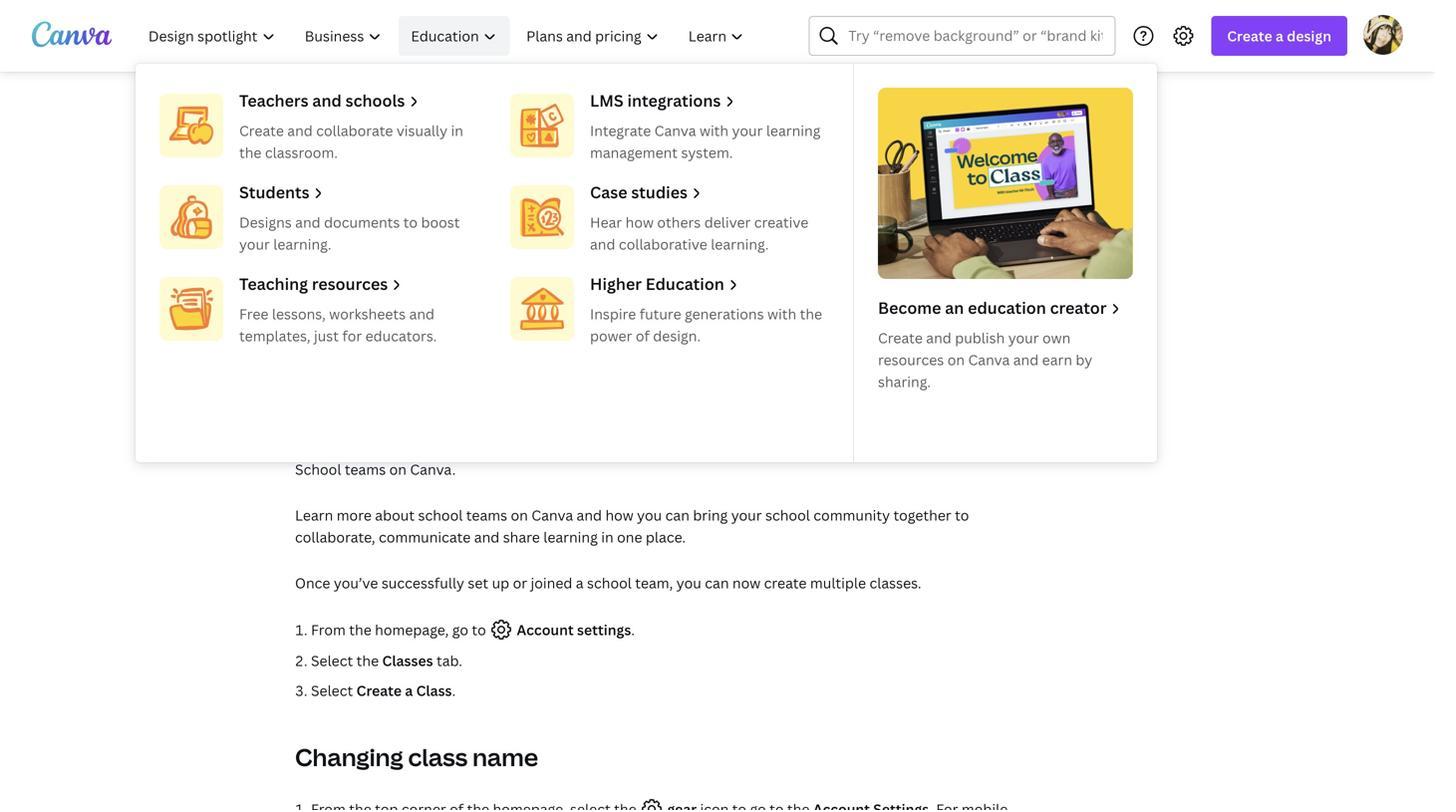 Task type: vqa. For each thing, say whether or not it's contained in the screenshot.


Task type: locate. For each thing, give the bounding box(es) containing it.
1 vertical spatial how
[[605, 506, 634, 525]]

learning right share at the bottom of page
[[543, 528, 598, 547]]

0 horizontal spatial education
[[411, 26, 479, 45]]

1 vertical spatial by
[[904, 438, 920, 457]]

for right the sign
[[416, 209, 436, 228]]

class up future
[[669, 277, 703, 296]]

customize
[[638, 105, 706, 124], [477, 141, 639, 184]]

and inside create and collaborate visually in the classroom.
[[287, 121, 313, 140]]

you left start
[[874, 209, 899, 228]]

0 vertical spatial teams
[[345, 460, 386, 479]]

1 vertical spatial learning
[[387, 438, 441, 457]]

learning. down deliver
[[711, 235, 769, 254]]

the inside inspire future generations with the power of design.
[[800, 304, 822, 323]]

one left place.
[[617, 528, 642, 547]]

0 vertical spatial on
[[948, 350, 965, 369]]

select
[[311, 651, 353, 670], [311, 681, 353, 700]]

classes inside as educators, you may be teaching multiple classes. you may want to organize students into separate classes to make sharing learning material and teamwork effortless. that's why we've made it possible by introducing school teams on canva.
[[976, 416, 1024, 435]]

school
[[295, 460, 341, 479]]

a left design
[[1276, 26, 1284, 45]]

the up students
[[239, 143, 262, 162]]

select for select the
[[311, 651, 353, 670]]

2 vertical spatial learning
[[543, 528, 598, 547]]

by inside create and publish your own resources on canva and earn by sharing.
[[1076, 350, 1093, 369]]

0 vertical spatial classes.
[[591, 416, 643, 435]]

by right the earn
[[1076, 350, 1093, 369]]

up
[[396, 209, 413, 228], [381, 277, 398, 296], [487, 277, 505, 296], [492, 574, 509, 593]]

0 horizontal spatial or
[[513, 574, 527, 593]]

2 learning. from the left
[[711, 235, 769, 254]]

teaching
[[471, 416, 529, 435]]

0 horizontal spatial may
[[418, 416, 447, 435]]

with down grade,
[[767, 304, 797, 323]]

education inside "menu"
[[646, 273, 724, 295]]

2 vertical spatial education
[[646, 273, 724, 295]]

2 vertical spatial classes
[[976, 416, 1024, 435]]

0 horizontal spatial learning.
[[273, 235, 331, 254]]

class
[[416, 681, 452, 700]]

0 vertical spatial learning
[[766, 121, 821, 140]]

1 horizontal spatial learning
[[543, 528, 598, 547]]

1 vertical spatial be
[[450, 416, 467, 435]]

templates,
[[239, 326, 311, 345]]

0 horizontal spatial for
[[342, 326, 362, 345]]

create and customize classes link
[[561, 104, 758, 126]]

the
[[239, 143, 262, 162], [800, 304, 822, 323], [349, 620, 372, 639], [356, 651, 379, 670]]

learning. down when
[[273, 235, 331, 254]]

power
[[590, 326, 632, 345]]

students
[[386, 231, 445, 250], [821, 416, 880, 435]]

your down the designs
[[239, 235, 270, 254]]

a right the sign
[[440, 209, 447, 228]]

customize up the system.
[[638, 105, 706, 124]]

3 per from the left
[[878, 277, 901, 296]]

0 horizontal spatial resources
[[312, 273, 388, 295]]

classes.
[[591, 416, 643, 435], [870, 574, 922, 593]]

the right from
[[349, 620, 372, 639]]

your left own in the right of the page
[[1008, 328, 1039, 347]]

canva up share at the bottom of page
[[531, 506, 573, 525]]

1 vertical spatial .
[[631, 620, 635, 639]]

the up select create a class .
[[356, 651, 379, 670]]

0 vertical spatial how
[[626, 213, 654, 232]]

multiple right create
[[810, 574, 866, 593]]

1 horizontal spatial you
[[647, 416, 671, 435]]

learning
[[766, 121, 821, 140], [387, 438, 441, 457], [543, 528, 598, 547]]

1 horizontal spatial multiple
[[810, 574, 866, 593]]

and
[[312, 90, 342, 111], [454, 105, 479, 124], [609, 105, 635, 124], [287, 121, 313, 140], [411, 141, 471, 184], [846, 209, 871, 228], [295, 213, 321, 232], [357, 231, 382, 250], [590, 235, 615, 254], [409, 304, 435, 323], [926, 328, 952, 347], [1013, 350, 1039, 369], [503, 438, 529, 457], [577, 506, 602, 525], [474, 528, 500, 547]]

0 vertical spatial you
[[558, 277, 582, 296]]

a inside create a design dropdown button
[[1276, 26, 1284, 45]]

0 vertical spatial with
[[700, 121, 729, 140]]

on inside "learn more about school teams on canva and how you can bring your school community together to collaborate, communicate and share learning in one place."
[[511, 506, 528, 525]]

once you've successfully set up or joined a school team, you can now create multiple classes.
[[295, 574, 922, 593]]

in up once you've successfully set up or joined a school team, you can now create multiple classes.
[[601, 528, 614, 547]]

1 learning. from the left
[[273, 235, 331, 254]]

learning. inside designs and documents to boost your learning.
[[273, 235, 331, 254]]

inviting
[[966, 209, 1015, 228]]

on down publish
[[948, 350, 965, 369]]

can left use
[[586, 277, 610, 296]]

teams
[[345, 460, 386, 479], [466, 506, 507, 525]]

1 vertical spatial education
[[519, 209, 587, 228]]

for right the just
[[342, 326, 362, 345]]

once
[[295, 574, 330, 593]]

0 horizontal spatial teams
[[345, 460, 386, 479]]

0 vertical spatial .
[[445, 231, 449, 250]]

students inside as educators, you may be teaching multiple classes. you may want to organize students into separate classes to make sharing learning material and teamwork effortless. that's why we've made it possible by introducing school teams on canva.
[[821, 416, 880, 435]]

0 vertical spatial by
[[1076, 350, 1093, 369]]

. down tab.
[[452, 681, 456, 700]]

create a design
[[1227, 26, 1332, 45]]

1 horizontal spatial classes.
[[870, 574, 922, 593]]

one inside "learn more about school teams on canva and how you can bring your school community together to collaborate, communicate and share learning in one place."
[[617, 528, 642, 547]]

education menu
[[136, 64, 1157, 462]]

one right use
[[640, 277, 666, 296]]

up down share at the bottom of page
[[492, 574, 509, 593]]

0 horizontal spatial on
[[389, 460, 407, 479]]

boost
[[421, 213, 460, 232]]

teachers and schools
[[239, 90, 405, 111]]

management
[[590, 143, 678, 162]]

. down once you've successfully set up or joined a school team, you can now create multiple classes.
[[631, 620, 635, 639]]

by down into
[[904, 438, 920, 457]]

material
[[444, 438, 500, 457]]

place.
[[646, 528, 686, 547]]

1 vertical spatial select
[[311, 681, 353, 700]]

for right boost
[[496, 209, 516, 228]]

1 horizontal spatial in
[[601, 528, 614, 547]]

2 select from the top
[[311, 681, 353, 700]]

on inside create and publish your own resources on canva and earn by sharing.
[[948, 350, 965, 369]]

customize up canva for education link
[[477, 141, 639, 184]]

you
[[337, 209, 362, 228], [874, 209, 899, 228], [328, 277, 353, 296], [973, 277, 998, 296], [390, 416, 415, 435], [637, 506, 662, 525], [677, 574, 701, 593]]

1 horizontal spatial be
[[781, 209, 798, 228]]

1 horizontal spatial .
[[452, 681, 456, 700]]

1 horizontal spatial teams
[[466, 506, 507, 525]]

teams and groups
[[408, 105, 529, 124]]

may up canva.
[[418, 416, 447, 435]]

on left canva.
[[389, 460, 407, 479]]

sign
[[365, 209, 392, 228]]

1 horizontal spatial learning.
[[711, 235, 769, 254]]

on up share at the bottom of page
[[511, 506, 528, 525]]

in inside create and collaborate visually in the classroom.
[[451, 121, 463, 140]]

can inside how you set up your class is up to you. you can use one class per grade, per subject, or per class that you teach.
[[586, 277, 610, 296]]

you inside "learn more about school teams on canva and how you can bring your school community together to collaborate, communicate and share learning in one place."
[[637, 506, 662, 525]]

1 horizontal spatial school
[[587, 574, 632, 593]]

1 vertical spatial teams
[[466, 506, 507, 525]]

1 vertical spatial you
[[647, 416, 671, 435]]

stephanie aranda image
[[1363, 15, 1403, 55]]

create down select the classes tab.
[[356, 681, 402, 700]]

to left boost
[[403, 213, 418, 232]]

how
[[626, 213, 654, 232], [605, 506, 634, 525]]

teachers
[[295, 231, 354, 250]]

0 horizontal spatial in
[[451, 121, 463, 140]]

or left joined in the bottom of the page
[[513, 574, 527, 593]]

0 vertical spatial one
[[640, 277, 666, 296]]

0 horizontal spatial multiple
[[532, 416, 588, 435]]

can up place.
[[665, 506, 690, 525]]

a right joined in the bottom of the page
[[576, 574, 584, 593]]

1 horizontal spatial or
[[861, 277, 875, 296]]

multiple
[[532, 416, 588, 435], [810, 574, 866, 593]]

community
[[814, 506, 890, 525]]

2 vertical spatial .
[[452, 681, 456, 700]]

0 horizontal spatial school
[[418, 506, 463, 525]]

0 horizontal spatial with
[[700, 121, 729, 140]]

can inside "learn more about school teams on canva and how you can bring your school community together to collaborate, communicate and share learning in one place."
[[665, 506, 690, 525]]

you inside how you set up your class is up to you. you can use one class per grade, per subject, or per class that you teach.
[[558, 277, 582, 296]]

about
[[375, 506, 415, 525]]

you right you.
[[558, 277, 582, 296]]

become an education creator
[[878, 297, 1107, 318]]

canva.
[[410, 460, 456, 479]]

grade,
[[732, 277, 774, 296]]

0 horizontal spatial students
[[386, 231, 445, 250]]

0 vertical spatial customize
[[638, 105, 706, 124]]

by
[[1076, 350, 1093, 369], [904, 438, 920, 457]]

deliver
[[704, 213, 751, 232]]

set up "go"
[[468, 574, 489, 593]]

classes up 'first'
[[645, 141, 760, 184]]

create down become
[[878, 328, 923, 347]]

create left design
[[1227, 26, 1272, 45]]

inviting teachers and students
[[295, 209, 1015, 250]]

and inside create and customize classes link
[[609, 105, 635, 124]]

canva for education link
[[451, 209, 587, 228]]

changing class name
[[295, 741, 538, 773]]

resources up worksheets
[[312, 273, 388, 295]]

and inside inviting teachers and students
[[357, 231, 382, 250]]

can
[[903, 209, 927, 228], [586, 277, 610, 296], [665, 506, 690, 525], [705, 574, 729, 593]]

1 vertical spatial resources
[[878, 350, 944, 369]]

designs and documents to boost your learning.
[[239, 213, 460, 254]]

classes. up effortless.
[[591, 416, 643, 435]]

1 vertical spatial students
[[821, 416, 880, 435]]

0 vertical spatial students
[[386, 231, 445, 250]]

education up 'teams'
[[411, 26, 479, 45]]

1 vertical spatial customize
[[477, 141, 639, 184]]

you up place.
[[637, 506, 662, 525]]

1 vertical spatial set
[[468, 574, 489, 593]]

classes up the system.
[[710, 105, 758, 124]]

2 horizontal spatial learning
[[766, 121, 821, 140]]

education
[[968, 297, 1046, 318]]

0 horizontal spatial set
[[357, 277, 378, 296]]

1 horizontal spatial on
[[511, 506, 528, 525]]

creative
[[754, 213, 809, 232]]

2 horizontal spatial per
[[878, 277, 901, 296]]

multiple inside as educators, you may be teaching multiple classes. you may want to organize students into separate classes to make sharing learning material and teamwork effortless. that's why we've made it possible by introducing school teams on canva.
[[532, 416, 588, 435]]

0 vertical spatial create and customize classes
[[561, 105, 758, 124]]

students
[[239, 181, 310, 203]]

in inside "learn more about school teams on canva and how you can bring your school community together to collaborate, communicate and share learning in one place."
[[601, 528, 614, 547]]

school up communicate
[[418, 506, 463, 525]]

you up effortless.
[[647, 416, 671, 435]]

1 vertical spatial classes
[[645, 141, 760, 184]]

0 vertical spatial be
[[781, 209, 798, 228]]

1 horizontal spatial with
[[767, 304, 797, 323]]

how
[[295, 277, 325, 296]]

create and customize classes
[[561, 105, 758, 124], [295, 141, 760, 184]]

2 horizontal spatial education
[[646, 273, 724, 295]]

subject,
[[803, 277, 857, 296]]

create inside create and publish your own resources on canva and earn by sharing.
[[878, 328, 923, 347]]

class down class
[[408, 741, 468, 773]]

select for select
[[311, 681, 353, 700]]

or inside how you set up your class is up to you. you can use one class per grade, per subject, or per class that you teach.
[[861, 277, 875, 296]]

to inside how you set up your class is up to you. you can use one class per grade, per subject, or per class that you teach.
[[508, 277, 522, 296]]

school left the team,
[[587, 574, 632, 593]]

school
[[418, 506, 463, 525], [765, 506, 810, 525], [587, 574, 632, 593]]

1 vertical spatial with
[[767, 304, 797, 323]]

2 horizontal spatial for
[[496, 209, 516, 228]]

designs
[[239, 213, 292, 232]]

0 horizontal spatial classes.
[[591, 416, 643, 435]]

with up the system.
[[700, 121, 729, 140]]

or right subject,
[[861, 277, 875, 296]]

classes
[[382, 651, 433, 670]]

0 vertical spatial multiple
[[532, 416, 588, 435]]

students up "it"
[[821, 416, 880, 435]]

1 vertical spatial on
[[389, 460, 407, 479]]

0 horizontal spatial you
[[558, 277, 582, 296]]

classes up the introducing
[[976, 416, 1024, 435]]

classes. down together
[[870, 574, 922, 593]]

to left you.
[[508, 277, 522, 296]]

1 horizontal spatial per
[[777, 277, 800, 296]]

1 per from the left
[[706, 277, 729, 296]]

how you set up your class is up to you. you can use one class per grade, per subject, or per class that you teach.
[[295, 277, 998, 317]]

per up "generations"
[[706, 277, 729, 296]]

0 vertical spatial select
[[311, 651, 353, 670]]

communicate
[[379, 528, 471, 547]]

sharing.
[[878, 372, 931, 391]]

set up worksheets
[[357, 277, 378, 296]]

.
[[445, 231, 449, 250], [631, 620, 635, 639], [452, 681, 456, 700]]

resources
[[312, 273, 388, 295], [878, 350, 944, 369]]

1 vertical spatial or
[[513, 574, 527, 593]]

your up educators.
[[402, 277, 433, 296]]

now
[[732, 574, 761, 593]]

effortless.
[[602, 438, 670, 457]]

. right the documents
[[445, 231, 449, 250]]

the down subject,
[[800, 304, 822, 323]]

0 vertical spatial education
[[411, 26, 479, 45]]

groups
[[483, 105, 529, 124]]

help
[[295, 105, 327, 124]]

you up "become an education creator"
[[973, 277, 998, 296]]

possible
[[844, 438, 900, 457]]

or
[[861, 277, 875, 296], [513, 574, 527, 593]]

1 select from the top
[[311, 651, 353, 670]]

in right 'teams'
[[451, 121, 463, 140]]

teams up share at the bottom of page
[[466, 506, 507, 525]]

1 vertical spatial create and customize classes
[[295, 141, 760, 184]]

create and customize classes down groups
[[295, 141, 760, 184]]

canva inside create and publish your own resources on canva and earn by sharing.
[[968, 350, 1010, 369]]

1 horizontal spatial for
[[416, 209, 436, 228]]

create and publish your own resources on canva and earn by sharing.
[[878, 328, 1093, 391]]

you right "educators,"
[[390, 416, 415, 435]]

2 vertical spatial on
[[511, 506, 528, 525]]

1 vertical spatial one
[[617, 528, 642, 547]]

canva down publish
[[968, 350, 1010, 369]]

be up the material
[[450, 416, 467, 435]]

2 horizontal spatial on
[[948, 350, 965, 369]]

to inside "learn more about school teams on canva and how you can bring your school community together to collaborate, communicate and share learning in one place."
[[955, 506, 969, 525]]

you right how on the top
[[328, 277, 353, 296]]

learning up will
[[766, 121, 821, 140]]

education left "hear"
[[519, 209, 587, 228]]

students down the sign
[[386, 231, 445, 250]]

lms integrations
[[590, 90, 721, 111]]

education up future
[[646, 273, 724, 295]]

per up become
[[878, 277, 901, 296]]

classes
[[710, 105, 758, 124], [645, 141, 760, 184], [976, 416, 1024, 435]]

set inside how you set up your class is up to you. you can use one class per grade, per subject, or per class that you teach.
[[357, 277, 378, 296]]

multiple up the teamwork on the bottom
[[532, 416, 588, 435]]

own
[[1043, 328, 1071, 347]]

design.
[[653, 326, 701, 345]]

1 horizontal spatial by
[[1076, 350, 1093, 369]]

help center link
[[295, 104, 376, 126]]

to right together
[[955, 506, 969, 525]]

share
[[503, 528, 540, 547]]

0 horizontal spatial per
[[706, 277, 729, 296]]

select create a class .
[[311, 681, 456, 700]]

you left the sign
[[337, 209, 362, 228]]

0 vertical spatial set
[[357, 277, 378, 296]]

when
[[295, 209, 333, 228]]

0 vertical spatial in
[[451, 121, 463, 140]]

by inside as educators, you may be teaching multiple classes. you may want to organize students into separate classes to make sharing learning material and teamwork effortless. that's why we've made it possible by introducing school teams on canva.
[[904, 438, 920, 457]]

teams and groups link
[[408, 104, 529, 126]]

ready,
[[801, 209, 842, 228]]

inspire
[[590, 304, 636, 323]]

can left now
[[705, 574, 729, 593]]

as educators, you may be teaching multiple classes. you may want to organize students into separate classes to make sharing learning material and teamwork effortless. that's why we've made it possible by introducing school teams on canva.
[[295, 416, 1042, 479]]

1 vertical spatial in
[[601, 528, 614, 547]]

education
[[411, 26, 479, 45], [519, 209, 587, 228], [646, 273, 724, 295]]

1 horizontal spatial students
[[821, 416, 880, 435]]

0 horizontal spatial be
[[450, 416, 467, 435]]

and inside free lessons, worksheets and templates, just for educators.
[[409, 304, 435, 323]]

resources up "sharing."
[[878, 350, 944, 369]]

1 horizontal spatial resources
[[878, 350, 944, 369]]

0 vertical spatial or
[[861, 277, 875, 296]]

create down teachers
[[239, 121, 284, 140]]

settings
[[577, 620, 631, 639]]

1 horizontal spatial may
[[675, 416, 703, 435]]

0 horizontal spatial learning
[[387, 438, 441, 457]]

one
[[640, 277, 666, 296], [617, 528, 642, 547]]

2 per from the left
[[777, 277, 800, 296]]

create and customize classes up management
[[561, 105, 758, 124]]

for inside free lessons, worksheets and templates, just for educators.
[[342, 326, 362, 345]]

the inside create and collaborate visually in the classroom.
[[239, 143, 262, 162]]

teams inside "learn more about school teams on canva and how you can bring your school community together to collaborate, communicate and share learning in one place."
[[466, 506, 507, 525]]

your inside create and publish your own resources on canva and earn by sharing.
[[1008, 328, 1039, 347]]

canva down the integrations
[[654, 121, 696, 140]]

may up that's
[[675, 416, 703, 435]]

0 horizontal spatial by
[[904, 438, 920, 457]]



Task type: describe. For each thing, give the bounding box(es) containing it.
class left will
[[718, 209, 751, 228]]

learning inside "learn more about school teams on canva and how you can bring your school community together to collaborate, communicate and share learning in one place."
[[543, 528, 598, 547]]

how inside hear how others deliver creative and collaborative learning.
[[626, 213, 654, 232]]

others
[[657, 213, 701, 232]]

generations
[[685, 304, 764, 323]]

learning inside as educators, you may be teaching multiple classes. you may want to organize students into separate classes to make sharing learning material and teamwork effortless. that's why we've made it possible by introducing school teams on canva.
[[387, 438, 441, 457]]

create inside create and collaborate visually in the classroom.
[[239, 121, 284, 140]]

case
[[590, 181, 627, 203]]

to inside designs and documents to boost your learning.
[[403, 213, 418, 232]]

sharing
[[334, 438, 383, 457]]

educators.
[[365, 326, 437, 345]]

2 may from the left
[[675, 416, 703, 435]]

select the classes tab.
[[311, 651, 462, 670]]

customize inside create and customize classes link
[[638, 105, 706, 124]]

system.
[[681, 143, 733, 162]]

create and collaborate visually in the classroom.
[[239, 121, 463, 162]]

to down create and publish your own resources on canva and earn by sharing.
[[1027, 416, 1042, 435]]

with inside the integrate canva with your learning management system.
[[700, 121, 729, 140]]

center
[[330, 105, 376, 124]]

and inside hear how others deliver creative and collaborative learning.
[[590, 235, 615, 254]]

integrations
[[627, 90, 721, 111]]

up up worksheets
[[381, 277, 398, 296]]

1 vertical spatial multiple
[[810, 574, 866, 593]]

first
[[687, 209, 714, 228]]

documents
[[324, 213, 400, 232]]

teams
[[408, 105, 450, 124]]

learning. inside hear how others deliver creative and collaborative learning.
[[711, 235, 769, 254]]

create down collaborate at the left of the page
[[295, 141, 404, 184]]

collaborate
[[316, 121, 393, 140]]

free
[[239, 304, 269, 323]]

successfully
[[382, 574, 464, 593]]

1 vertical spatial classes.
[[870, 574, 922, 593]]

on inside as educators, you may be teaching multiple classes. you may want to organize students into separate classes to make sharing learning material and teamwork effortless. that's why we've made it possible by introducing school teams on canva.
[[389, 460, 407, 479]]

publish
[[955, 328, 1005, 347]]

1 may from the left
[[418, 416, 447, 435]]

learning inside the integrate canva with your learning management system.
[[766, 121, 821, 140]]

teaching resources
[[239, 273, 388, 295]]

0 horizontal spatial .
[[445, 231, 449, 250]]

your inside designs and documents to boost your learning.
[[239, 235, 270, 254]]

future
[[640, 304, 681, 323]]

is
[[473, 277, 484, 296]]

integrate canva with your learning management system.
[[590, 121, 821, 162]]

learn more about school teams on canva and how you can bring your school community together to collaborate, communicate and share learning in one place.
[[295, 506, 969, 547]]

team,
[[635, 574, 673, 593]]

joined
[[531, 574, 572, 593]]

lms
[[590, 90, 624, 111]]

1 horizontal spatial education
[[519, 209, 587, 228]]

your up the collaborative
[[653, 209, 684, 228]]

education button
[[398, 16, 510, 56]]

up right the sign
[[396, 209, 413, 228]]

your inside how you set up your class is up to you. you can use one class per grade, per subject, or per class that you teach.
[[402, 277, 433, 296]]

design
[[1287, 26, 1332, 45]]

worksheets
[[329, 304, 406, 323]]

higher education
[[590, 273, 724, 295]]

students inside inviting teachers and students
[[386, 231, 445, 250]]

teamwork
[[532, 438, 599, 457]]

just
[[314, 326, 339, 345]]

learn
[[295, 506, 333, 525]]

up right the is in the left top of the page
[[487, 277, 505, 296]]

be inside as educators, you may be teaching multiple classes. you may want to organize students into separate classes to make sharing learning material and teamwork effortless. that's why we've made it possible by introducing school teams on canva.
[[450, 416, 467, 435]]

visually
[[396, 121, 448, 140]]

to right want
[[743, 416, 757, 435]]

and inside teams and groups link
[[454, 105, 479, 124]]

0 vertical spatial classes
[[710, 105, 758, 124]]

want
[[707, 416, 740, 435]]

teaching
[[239, 273, 308, 295]]

inspire future generations with the power of design.
[[590, 304, 822, 345]]

top level navigation element
[[136, 16, 1157, 462]]

with inside inspire future generations with the power of design.
[[767, 304, 797, 323]]

and inside designs and documents to boost your learning.
[[295, 213, 321, 232]]

inviting teachers and students link
[[295, 209, 1015, 250]]

collaborative
[[619, 235, 707, 254]]

teams inside as educators, you may be teaching multiple classes. you may want to organize students into separate classes to make sharing learning material and teamwork effortless. that's why we've made it possible by introducing school teams on canva.
[[345, 460, 386, 479]]

of
[[636, 326, 650, 345]]

you inside as educators, you may be teaching multiple classes. you may want to organize students into separate classes to make sharing learning material and teamwork effortless. that's why we've made it possible by introducing school teams on canva.
[[647, 416, 671, 435]]

to right "go"
[[472, 620, 486, 639]]

Try "remove background" or "brand kit" search field
[[849, 17, 1103, 55]]

changing
[[295, 741, 403, 773]]

0 vertical spatial resources
[[312, 273, 388, 295]]

creator
[[1050, 297, 1107, 318]]

resources inside create and publish your own resources on canva and earn by sharing.
[[878, 350, 944, 369]]

can left start
[[903, 209, 927, 228]]

your inside the integrate canva with your learning management system.
[[732, 121, 763, 140]]

together
[[894, 506, 952, 525]]

a left class
[[405, 681, 413, 700]]

homepage,
[[375, 620, 449, 639]]

one inside how you set up your class is up to you. you can use one class per grade, per subject, or per class that you teach.
[[640, 277, 666, 296]]

it
[[831, 438, 841, 457]]

class up become
[[905, 277, 938, 296]]

organize
[[761, 416, 817, 435]]

education inside dropdown button
[[411, 26, 479, 45]]

help center
[[295, 105, 376, 124]]

use
[[613, 277, 637, 296]]

and inside as educators, you may be teaching multiple classes. you may want to organize students into separate classes to make sharing learning material and teamwork effortless. that's why we've made it possible by introducing school teams on canva.
[[503, 438, 529, 457]]

create
[[764, 574, 807, 593]]

into
[[883, 416, 910, 435]]

canva inside the integrate canva with your learning management system.
[[654, 121, 696, 140]]

hear how others deliver creative and collaborative learning.
[[590, 213, 809, 254]]

classes. inside as educators, you may be teaching multiple classes. you may want to organize students into separate classes to make sharing learning material and teamwork effortless. that's why we've made it possible by introducing school teams on canva.
[[591, 416, 643, 435]]

introducing
[[924, 438, 1002, 457]]

2 horizontal spatial school
[[765, 506, 810, 525]]

class left the is in the left top of the page
[[436, 277, 470, 296]]

create a design button
[[1211, 16, 1348, 56]]

case studies
[[590, 181, 688, 203]]

make
[[295, 438, 330, 457]]

an
[[945, 297, 964, 318]]

separate
[[913, 416, 972, 435]]

you.
[[526, 277, 554, 296]]

as
[[295, 416, 311, 435]]

when you sign up for a canva for education account, your first class will be ready, and you can start
[[295, 209, 966, 228]]

canva up the is in the left top of the page
[[451, 209, 493, 228]]

classroom.
[[265, 143, 338, 162]]

canva inside "learn more about school teams on canva and how you can bring your school community together to collaborate, communicate and share learning in one place."
[[531, 506, 573, 525]]

create up management
[[561, 105, 606, 124]]

hear
[[590, 213, 622, 232]]

name
[[473, 741, 538, 773]]

2 horizontal spatial .
[[631, 620, 635, 639]]

start
[[930, 209, 962, 228]]

schools
[[345, 90, 405, 111]]

from
[[311, 620, 346, 639]]

lessons,
[[272, 304, 326, 323]]

educators,
[[315, 416, 387, 435]]

you right the team,
[[677, 574, 701, 593]]

create inside dropdown button
[[1227, 26, 1272, 45]]

integrate
[[590, 121, 651, 140]]

you inside as educators, you may be teaching multiple classes. you may want to organize students into separate classes to make sharing learning material and teamwork effortless. that's why we've made it possible by introducing school teams on canva.
[[390, 416, 415, 435]]

your inside "learn more about school teams on canva and how you can bring your school community together to collaborate, communicate and share learning in one place."
[[731, 506, 762, 525]]

free lessons, worksheets and templates, just for educators.
[[239, 304, 437, 345]]

will
[[754, 209, 777, 228]]

account
[[517, 620, 574, 639]]

collaborate,
[[295, 528, 375, 547]]

more
[[337, 506, 372, 525]]

1 horizontal spatial set
[[468, 574, 489, 593]]

how inside "learn more about school teams on canva and how you can bring your school community together to collaborate, communicate and share learning in one place."
[[605, 506, 634, 525]]



